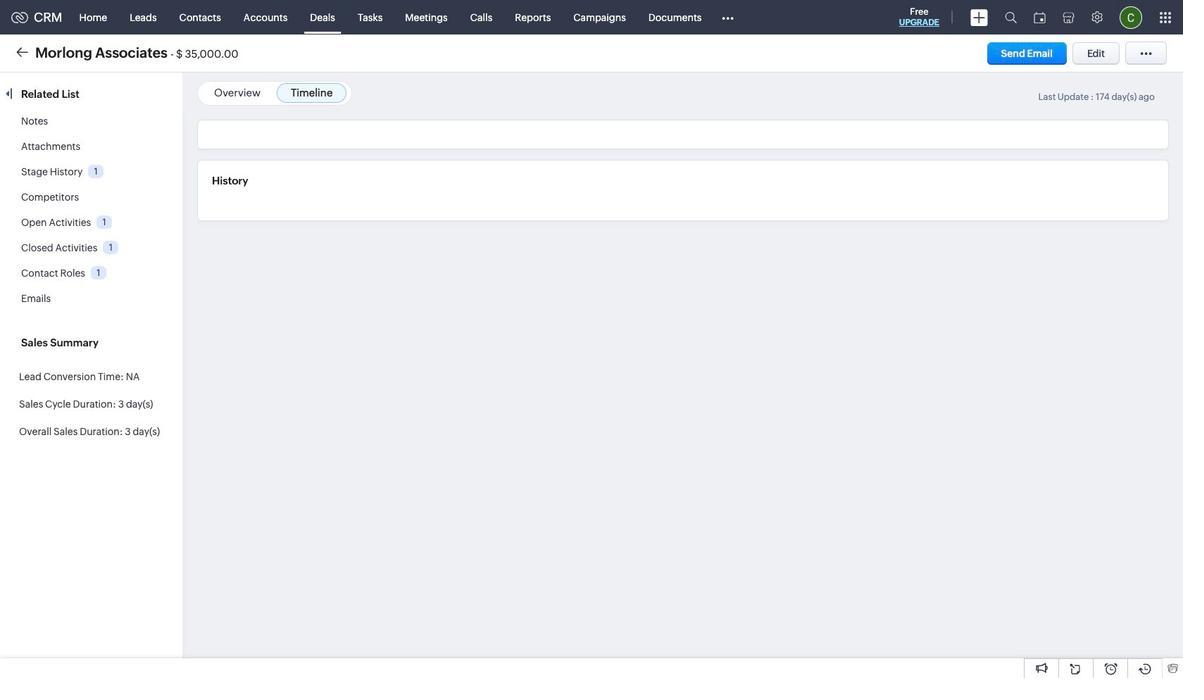 Task type: locate. For each thing, give the bounding box(es) containing it.
search image
[[1006, 11, 1018, 23]]

profile element
[[1112, 0, 1151, 34]]

create menu image
[[971, 9, 989, 26]]

create menu element
[[963, 0, 997, 34]]



Task type: describe. For each thing, give the bounding box(es) containing it.
logo image
[[11, 12, 28, 23]]

Other Modules field
[[713, 6, 744, 29]]

search element
[[997, 0, 1026, 35]]

calendar image
[[1034, 12, 1046, 23]]

profile image
[[1120, 6, 1143, 29]]



Task type: vqa. For each thing, say whether or not it's contained in the screenshot.
Search 'Element'
yes



